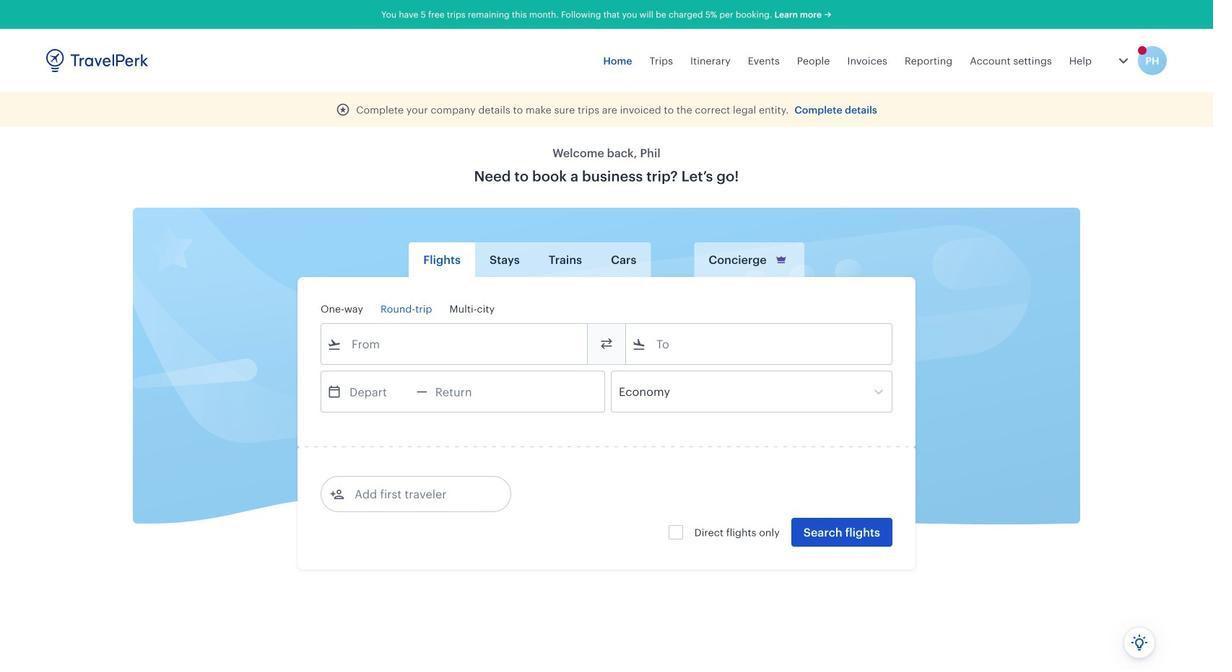Task type: locate. For each thing, give the bounding box(es) containing it.
Add first traveler search field
[[345, 483, 495, 506]]

From search field
[[342, 333, 568, 356]]

Depart text field
[[342, 372, 417, 412]]



Task type: describe. For each thing, give the bounding box(es) containing it.
Return text field
[[427, 372, 503, 412]]

To search field
[[646, 333, 873, 356]]



Task type: vqa. For each thing, say whether or not it's contained in the screenshot.
Add First Traveler "search field"
yes



